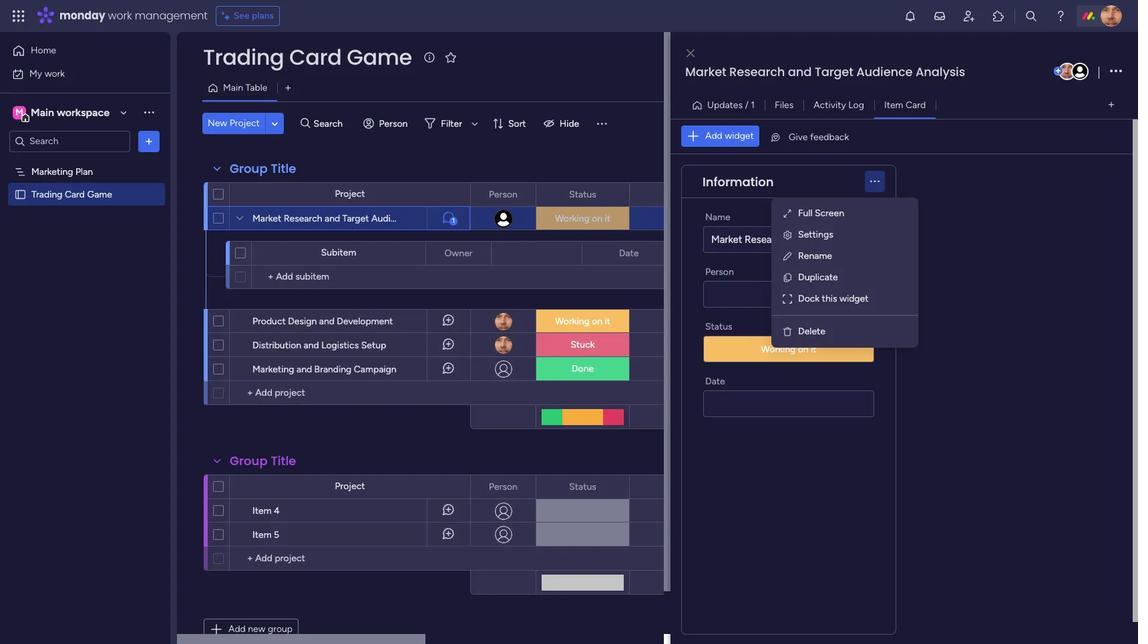 Task type: locate. For each thing, give the bounding box(es) containing it.
0 vertical spatial research
[[730, 63, 785, 80]]

close image
[[687, 48, 695, 58]]

0 vertical spatial status
[[569, 189, 597, 200]]

0 horizontal spatial card
[[65, 189, 85, 200]]

0 horizontal spatial widget
[[725, 130, 754, 142]]

1 horizontal spatial game
[[347, 42, 412, 72]]

analysis
[[916, 63, 966, 80], [413, 213, 448, 225], [884, 234, 921, 246]]

market research and target audience analysis inside "market research and target audience analysis" field
[[686, 63, 966, 80]]

add view image
[[286, 83, 291, 93]]

2 vertical spatial status
[[569, 481, 597, 493]]

2 vertical spatial project
[[335, 481, 365, 492]]

1 group title from the top
[[230, 160, 296, 177]]

add new group
[[229, 624, 293, 635]]

logistics
[[322, 340, 359, 351]]

group title field up item 4
[[227, 453, 300, 470]]

main left table
[[223, 82, 243, 94]]

0 horizontal spatial trading
[[31, 189, 62, 200]]

1 vertical spatial group title field
[[227, 453, 300, 470]]

0 vertical spatial it
[[605, 213, 611, 225]]

card down plan
[[65, 189, 85, 200]]

select product image
[[12, 9, 25, 23]]

0 vertical spatial work
[[108, 8, 132, 23]]

1 title from the top
[[271, 160, 296, 177]]

1 vertical spatial group title
[[230, 453, 296, 470]]

1 vertical spatial person field
[[486, 480, 521, 495]]

0 vertical spatial marketing
[[31, 166, 73, 177]]

target up subitem
[[343, 213, 369, 225]]

0 vertical spatial market research and target audience analysis
[[686, 63, 966, 80]]

settings image
[[782, 230, 793, 241]]

1 vertical spatial working
[[555, 316, 590, 327]]

work right my
[[45, 68, 65, 79]]

distribution
[[253, 340, 301, 351]]

plan
[[76, 166, 93, 177]]

add for add widget
[[706, 130, 723, 142]]

inbox image
[[933, 9, 947, 23]]

card inside button
[[906, 99, 926, 111]]

0 vertical spatial trading card game
[[203, 42, 412, 72]]

title
[[271, 160, 296, 177], [271, 453, 296, 470]]

0 vertical spatial group title
[[230, 160, 296, 177]]

1 status field from the top
[[566, 187, 600, 202]]

and
[[788, 63, 812, 80], [325, 213, 340, 225], [789, 234, 806, 246], [319, 316, 335, 327], [304, 340, 319, 351], [297, 364, 312, 376]]

0 horizontal spatial game
[[87, 189, 112, 200]]

0 vertical spatial widget
[[725, 130, 754, 142]]

1 vertical spatial options image
[[142, 135, 156, 148]]

invite members image
[[963, 9, 976, 23]]

project
[[230, 118, 260, 129], [335, 188, 365, 200], [335, 481, 365, 492]]

0 vertical spatial trading
[[203, 42, 284, 72]]

list box containing marketing plan
[[0, 158, 170, 386]]

1 horizontal spatial options image
[[1111, 62, 1123, 81]]

list box
[[0, 158, 170, 386]]

1 vertical spatial trading card game
[[31, 189, 112, 200]]

game
[[347, 42, 412, 72], [87, 189, 112, 200]]

market research and target audience analysis
[[686, 63, 966, 80], [253, 213, 448, 225], [712, 234, 921, 246]]

0 vertical spatial card
[[289, 42, 342, 72]]

1 vertical spatial on
[[592, 316, 603, 327]]

1 vertical spatial market
[[253, 213, 282, 225]]

information
[[703, 173, 774, 190]]

0 horizontal spatial options image
[[142, 135, 156, 148]]

duplicate image
[[782, 273, 793, 283]]

market research and target audience analysis up rename
[[712, 234, 921, 246]]

0 vertical spatial audience
[[857, 63, 913, 80]]

menu image
[[596, 117, 609, 130]]

workspace image
[[13, 105, 26, 120]]

name
[[706, 212, 731, 223]]

add inside button
[[229, 624, 246, 635]]

work for my
[[45, 68, 65, 79]]

+ add project text field down 5 on the left bottom of page
[[237, 551, 414, 567]]

1 vertical spatial item
[[253, 506, 272, 517]]

1 up owner
[[452, 217, 455, 225]]

options image up add view image
[[1111, 62, 1123, 81]]

working
[[555, 213, 590, 225], [555, 316, 590, 327], [761, 344, 796, 355]]

0 vertical spatial options image
[[1111, 62, 1123, 81]]

product
[[253, 316, 286, 327]]

2 vertical spatial research
[[745, 234, 786, 246]]

item for item 4
[[253, 506, 272, 517]]

Status field
[[566, 187, 600, 202], [566, 480, 600, 495]]

stuck
[[571, 339, 595, 351]]

2 group title from the top
[[230, 453, 296, 470]]

new
[[208, 118, 227, 129]]

add down updates / 1 button on the right top of the page
[[706, 130, 723, 142]]

dapulse drag 2 image
[[673, 324, 677, 339]]

work inside button
[[45, 68, 65, 79]]

marketing
[[31, 166, 73, 177], [253, 364, 294, 376]]

0 horizontal spatial main
[[31, 106, 54, 119]]

person button
[[358, 113, 416, 134]]

main right workspace image
[[31, 106, 54, 119]]

trading right public board image
[[31, 189, 62, 200]]

1 group from the top
[[230, 160, 268, 177]]

1 vertical spatial marketing
[[253, 364, 294, 376]]

project inside button
[[230, 118, 260, 129]]

options image
[[1111, 62, 1123, 81], [142, 135, 156, 148]]

0 horizontal spatial 1
[[452, 217, 455, 225]]

main
[[223, 82, 243, 94], [31, 106, 54, 119]]

main inside button
[[223, 82, 243, 94]]

management
[[135, 8, 208, 23]]

analysis inside field
[[916, 63, 966, 80]]

trading up main table
[[203, 42, 284, 72]]

Group Title field
[[227, 160, 300, 178], [227, 453, 300, 470]]

item left 4
[[253, 506, 272, 517]]

hide
[[560, 118, 580, 129]]

1 horizontal spatial 1
[[751, 99, 755, 111]]

full screen image
[[782, 208, 793, 219]]

0 vertical spatial group title field
[[227, 160, 300, 178]]

main inside workspace selection element
[[31, 106, 54, 119]]

person inside popup button
[[379, 118, 408, 129]]

1 vertical spatial main
[[31, 106, 54, 119]]

add inside popup button
[[706, 130, 723, 142]]

0 horizontal spatial work
[[45, 68, 65, 79]]

sort button
[[487, 113, 534, 134]]

owner
[[445, 248, 473, 259]]

0 vertical spatial date
[[619, 248, 639, 259]]

1 vertical spatial game
[[87, 189, 112, 200]]

options image down workspace options icon
[[142, 135, 156, 148]]

filter button
[[420, 113, 483, 134]]

item left 5 on the left bottom of page
[[253, 530, 272, 541]]

marketing left plan
[[31, 166, 73, 177]]

1 horizontal spatial date
[[706, 376, 725, 388]]

widget down /
[[725, 130, 754, 142]]

group title field down angle down image
[[227, 160, 300, 178]]

1 horizontal spatial card
[[289, 42, 342, 72]]

james peterson image
[[1059, 63, 1076, 80]]

add left new
[[229, 624, 246, 635]]

1 vertical spatial title
[[271, 453, 296, 470]]

give
[[789, 131, 808, 143]]

dock this widget image
[[782, 294, 793, 305]]

2 person field from the top
[[486, 480, 521, 495]]

new
[[248, 624, 266, 635]]

main table
[[223, 82, 268, 94]]

group title up item 4
[[230, 453, 296, 470]]

audience left 1 button
[[371, 213, 411, 225]]

on
[[592, 213, 603, 225], [592, 316, 603, 327], [798, 344, 809, 355]]

menu
[[772, 198, 919, 348]]

product design and development
[[253, 316, 393, 327]]

0 horizontal spatial add
[[229, 624, 246, 635]]

1 horizontal spatial trading card game
[[203, 42, 412, 72]]

sort
[[508, 118, 526, 129]]

branding
[[314, 364, 352, 376]]

market research and target audience analysis up activity at the top right
[[686, 63, 966, 80]]

Market Research and Target Audience Analysis field
[[682, 63, 1052, 81]]

dock this widget
[[799, 293, 869, 305]]

0 horizontal spatial marketing
[[31, 166, 73, 177]]

1 horizontal spatial marketing
[[253, 364, 294, 376]]

0 vertical spatial item
[[885, 99, 904, 111]]

None field
[[663, 187, 690, 202], [663, 480, 690, 495], [663, 187, 690, 202], [663, 480, 690, 495]]

item 4
[[253, 506, 280, 517]]

it
[[605, 213, 611, 225], [605, 316, 611, 327], [811, 344, 817, 355]]

1 vertical spatial add
[[229, 624, 246, 635]]

and up "files"
[[788, 63, 812, 80]]

group up item 4
[[230, 453, 268, 470]]

settings
[[799, 229, 834, 241]]

group title down angle down image
[[230, 160, 296, 177]]

1 person field from the top
[[486, 187, 521, 202]]

1 vertical spatial group
[[230, 453, 268, 470]]

and down design
[[304, 340, 319, 351]]

add widget button
[[682, 126, 760, 147]]

1 vertical spatial it
[[605, 316, 611, 327]]

item right log on the right top of page
[[885, 99, 904, 111]]

group
[[230, 160, 268, 177], [230, 453, 268, 470]]

2 + add project text field from the top
[[237, 551, 414, 567]]

card
[[289, 42, 342, 72], [906, 99, 926, 111], [65, 189, 85, 200]]

2 vertical spatial item
[[253, 530, 272, 541]]

card for the item card button
[[906, 99, 926, 111]]

1 vertical spatial work
[[45, 68, 65, 79]]

audience down screen
[[839, 234, 882, 246]]

and up subitem
[[325, 213, 340, 225]]

status
[[569, 189, 597, 200], [706, 321, 733, 333], [569, 481, 597, 493]]

game down plan
[[87, 189, 112, 200]]

add to favorites image
[[444, 50, 457, 64]]

see
[[234, 10, 250, 21]]

0 vertical spatial title
[[271, 160, 296, 177]]

item inside button
[[885, 99, 904, 111]]

item for item card
[[885, 99, 904, 111]]

more dots image
[[871, 177, 880, 187]]

monday work management
[[59, 8, 208, 23]]

work right monday
[[108, 8, 132, 23]]

0 horizontal spatial date
[[619, 248, 639, 259]]

screen
[[815, 208, 845, 219]]

market research and target audience analysis up subitem
[[253, 213, 448, 225]]

title down angle down image
[[271, 160, 296, 177]]

target up activity at the top right
[[815, 63, 854, 80]]

1 vertical spatial + add project text field
[[237, 551, 414, 567]]

main for main workspace
[[31, 106, 54, 119]]

1 vertical spatial date
[[706, 376, 725, 388]]

0 vertical spatial market
[[686, 63, 727, 80]]

0 vertical spatial status field
[[566, 187, 600, 202]]

market
[[686, 63, 727, 80], [253, 213, 282, 225], [712, 234, 743, 246]]

m
[[15, 107, 23, 118]]

give feedback
[[789, 131, 849, 143]]

audience
[[857, 63, 913, 80], [371, 213, 411, 225], [839, 234, 882, 246]]

audience up item card
[[857, 63, 913, 80]]

title up 4
[[271, 453, 296, 470]]

2 group title field from the top
[[227, 453, 300, 470]]

add new group button
[[204, 619, 299, 641]]

2 vertical spatial it
[[811, 344, 817, 355]]

home button
[[8, 40, 144, 61]]

marketing for marketing plan
[[31, 166, 73, 177]]

0 vertical spatial target
[[815, 63, 854, 80]]

card up add view icon
[[289, 42, 342, 72]]

1 vertical spatial status field
[[566, 480, 600, 495]]

0 vertical spatial add
[[706, 130, 723, 142]]

1 group title field from the top
[[227, 160, 300, 178]]

add
[[706, 130, 723, 142], [229, 624, 246, 635]]

0 vertical spatial person field
[[486, 187, 521, 202]]

development
[[337, 316, 393, 327]]

group down the new project button at the left of page
[[230, 160, 268, 177]]

target inside field
[[815, 63, 854, 80]]

game left show board description icon
[[347, 42, 412, 72]]

marketing for marketing and branding campaign
[[253, 364, 294, 376]]

1 vertical spatial card
[[906, 99, 926, 111]]

research up subitem
[[284, 213, 322, 225]]

marketing down distribution
[[253, 364, 294, 376]]

and up rename icon
[[789, 234, 806, 246]]

research
[[730, 63, 785, 80], [284, 213, 322, 225], [745, 234, 786, 246]]

research up rename icon
[[745, 234, 786, 246]]

search everything image
[[1025, 9, 1038, 23]]

campaign
[[354, 364, 397, 376]]

+ Add project text field
[[237, 386, 414, 402], [237, 551, 414, 567]]

main for main table
[[223, 82, 243, 94]]

full
[[799, 208, 813, 219]]

+ add project text field down marketing and branding campaign
[[237, 386, 414, 402]]

date
[[619, 248, 639, 259], [706, 376, 725, 388]]

0 vertical spatial group
[[230, 160, 268, 177]]

card for trading card game field
[[289, 42, 342, 72]]

1 horizontal spatial main
[[223, 82, 243, 94]]

research up /
[[730, 63, 785, 80]]

0 vertical spatial + add project text field
[[237, 386, 414, 402]]

trading card game up add view icon
[[203, 42, 412, 72]]

menu containing full screen
[[772, 198, 919, 348]]

add for add new group
[[229, 624, 246, 635]]

game inside list box
[[87, 189, 112, 200]]

0 vertical spatial project
[[230, 118, 260, 129]]

5
[[274, 530, 279, 541]]

widget right this at the right
[[840, 293, 869, 305]]

activity log button
[[804, 95, 875, 116]]

trading card game
[[203, 42, 412, 72], [31, 189, 112, 200]]

work for monday
[[108, 8, 132, 23]]

widget
[[725, 130, 754, 142], [840, 293, 869, 305]]

1 horizontal spatial work
[[108, 8, 132, 23]]

my work
[[29, 68, 65, 79]]

and inside "market research and target audience analysis" field
[[788, 63, 812, 80]]

filter
[[441, 118, 462, 129]]

work
[[108, 8, 132, 23], [45, 68, 65, 79]]

trading card game down marketing plan
[[31, 189, 112, 200]]

files button
[[765, 95, 804, 116]]

option
[[0, 160, 170, 162]]

item
[[885, 99, 904, 111], [253, 506, 272, 517], [253, 530, 272, 541]]

duplicate
[[799, 272, 838, 283]]

1
[[751, 99, 755, 111], [452, 217, 455, 225]]

plans
[[252, 10, 274, 21]]

Person field
[[486, 187, 521, 202], [486, 480, 521, 495]]

Owner field
[[441, 246, 476, 261]]

0 vertical spatial main
[[223, 82, 243, 94]]

audience inside field
[[857, 63, 913, 80]]

0 vertical spatial working
[[555, 213, 590, 225]]

target up rename
[[808, 234, 837, 246]]

card down "market research and target audience analysis" field
[[906, 99, 926, 111]]

1 right /
[[751, 99, 755, 111]]

0 vertical spatial analysis
[[916, 63, 966, 80]]

1 vertical spatial 1
[[452, 217, 455, 225]]

trading
[[203, 42, 284, 72], [31, 189, 62, 200]]

1 vertical spatial widget
[[840, 293, 869, 305]]

files
[[775, 99, 794, 111]]

add widget
[[706, 130, 754, 142]]

1 vertical spatial trading
[[31, 189, 62, 200]]

working on it
[[555, 213, 611, 225], [555, 316, 611, 327], [761, 344, 817, 355]]



Task type: describe. For each thing, give the bounding box(es) containing it.
1 vertical spatial analysis
[[413, 213, 448, 225]]

delete image
[[782, 327, 793, 337]]

2 vertical spatial card
[[65, 189, 85, 200]]

+ Add subitem text field
[[259, 269, 398, 285]]

public board image
[[14, 188, 27, 201]]

design
[[288, 316, 317, 327]]

dock
[[799, 293, 820, 305]]

table
[[246, 82, 268, 94]]

item card button
[[875, 95, 936, 116]]

workspace options image
[[142, 106, 156, 119]]

0 vertical spatial working on it
[[555, 213, 611, 225]]

/
[[745, 99, 749, 111]]

help image
[[1054, 9, 1068, 23]]

Date field
[[616, 246, 642, 261]]

2 vertical spatial working
[[761, 344, 796, 355]]

show board description image
[[421, 51, 437, 64]]

group
[[268, 624, 293, 635]]

1 horizontal spatial widget
[[840, 293, 869, 305]]

group title field for second status field from the bottom
[[227, 160, 300, 178]]

1 vertical spatial project
[[335, 188, 365, 200]]

and right design
[[319, 316, 335, 327]]

0 horizontal spatial trading card game
[[31, 189, 112, 200]]

notifications image
[[904, 9, 917, 23]]

see plans button
[[216, 6, 280, 26]]

2 vertical spatial market research and target audience analysis
[[712, 234, 921, 246]]

2 vertical spatial on
[[798, 344, 809, 355]]

distribution and logistics setup
[[253, 340, 386, 351]]

activity log
[[814, 99, 865, 111]]

my work button
[[8, 63, 144, 85]]

date inside field
[[619, 248, 639, 259]]

0 vertical spatial 1
[[751, 99, 755, 111]]

setup
[[361, 340, 386, 351]]

rename
[[799, 251, 833, 262]]

0 vertical spatial on
[[592, 213, 603, 225]]

4
[[274, 506, 280, 517]]

1 vertical spatial working on it
[[555, 316, 611, 327]]

subitem
[[321, 247, 356, 259]]

1 vertical spatial status
[[706, 321, 733, 333]]

angle down image
[[272, 119, 278, 129]]

james peterson image
[[1101, 5, 1123, 27]]

1 vertical spatial target
[[343, 213, 369, 225]]

done
[[572, 364, 594, 375]]

rename image
[[782, 251, 793, 262]]

research inside field
[[730, 63, 785, 80]]

1 + add project text field from the top
[[237, 386, 414, 402]]

Trading Card Game field
[[200, 42, 415, 72]]

new project button
[[202, 113, 265, 134]]

group title field for second status field from the top
[[227, 453, 300, 470]]

give feedback button
[[765, 127, 855, 148]]

2 vertical spatial working on it
[[761, 344, 817, 355]]

delete
[[799, 326, 826, 337]]

1 button
[[427, 206, 470, 231]]

home
[[31, 45, 56, 56]]

1 horizontal spatial trading
[[203, 42, 284, 72]]

updates / 1 button
[[687, 95, 765, 116]]

1 vertical spatial audience
[[371, 213, 411, 225]]

2 vertical spatial audience
[[839, 234, 882, 246]]

my
[[29, 68, 42, 79]]

and down distribution and logistics setup on the bottom of page
[[297, 364, 312, 376]]

2 group from the top
[[230, 453, 268, 470]]

item card
[[885, 99, 926, 111]]

2 vertical spatial target
[[808, 234, 837, 246]]

1 vertical spatial market research and target audience analysis
[[253, 213, 448, 225]]

updates
[[708, 99, 743, 111]]

this
[[822, 293, 838, 305]]

add view image
[[1109, 100, 1115, 110]]

apps image
[[992, 9, 1006, 23]]

dapulse drag handle 3 image
[[690, 177, 696, 187]]

workspace
[[57, 106, 110, 119]]

arrow down image
[[467, 116, 483, 132]]

1 vertical spatial research
[[284, 213, 322, 225]]

Search in workspace field
[[28, 134, 112, 149]]

new project
[[208, 118, 260, 129]]

marketing and branding campaign
[[253, 364, 397, 376]]

widget inside popup button
[[725, 130, 754, 142]]

item for item 5
[[253, 530, 272, 541]]

trading inside list box
[[31, 189, 62, 200]]

dapulse addbtn image
[[1054, 67, 1063, 76]]

Search field
[[310, 114, 351, 133]]

marketing plan
[[31, 166, 93, 177]]

2 status field from the top
[[566, 480, 600, 495]]

2 title from the top
[[271, 453, 296, 470]]

item 5
[[253, 530, 279, 541]]

0 vertical spatial game
[[347, 42, 412, 72]]

updates / 1
[[708, 99, 755, 111]]

2 vertical spatial market
[[712, 234, 743, 246]]

main table button
[[202, 78, 278, 99]]

see plans
[[234, 10, 274, 21]]

v2 search image
[[301, 116, 310, 131]]

2 vertical spatial analysis
[[884, 234, 921, 246]]

activity
[[814, 99, 847, 111]]

full screen
[[799, 208, 845, 219]]

monday
[[59, 8, 105, 23]]

log
[[849, 99, 865, 111]]

feedback
[[810, 131, 849, 143]]

workspace selection element
[[13, 105, 112, 122]]

johnsmith43233@gmail.com image
[[1072, 63, 1089, 80]]

hide button
[[538, 113, 588, 134]]

main workspace
[[31, 106, 110, 119]]

market inside "market research and target audience analysis" field
[[686, 63, 727, 80]]



Task type: vqa. For each thing, say whether or not it's contained in the screenshot.
Members
no



